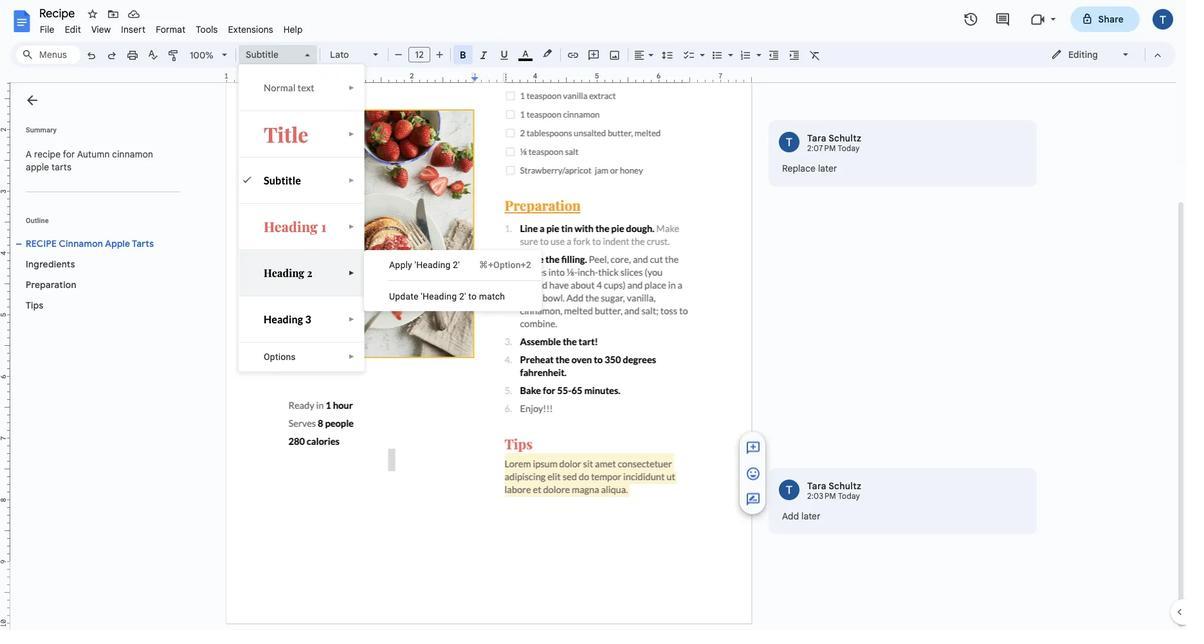 Task type: describe. For each thing, give the bounding box(es) containing it.
1 ► from the top
[[349, 84, 355, 91]]

mode and view toolbar
[[1042, 42, 1169, 68]]

tips
[[26, 300, 43, 311]]

Font size field
[[409, 47, 436, 63]]

7 ► from the top
[[349, 353, 355, 361]]

document outline element
[[10, 83, 185, 631]]

help
[[284, 24, 303, 35]]

help menu item
[[279, 22, 308, 37]]

tools menu item
[[191, 22, 223, 37]]

1 size image from the top
[[746, 467, 761, 482]]

menu bar inside menu bar banner
[[35, 17, 308, 38]]

Zoom text field
[[187, 46, 218, 64]]

heading for heading 1
[[264, 218, 318, 236]]

file
[[40, 24, 54, 35]]

font list. lato selected. option
[[330, 46, 366, 64]]

title list box
[[239, 64, 365, 372]]

summary
[[26, 126, 57, 134]]

ptions
[[270, 352, 296, 362]]

2:03 pm
[[808, 492, 837, 502]]

a for a recipe for autumn cinnamon apple tarts
[[26, 149, 32, 160]]

view
[[91, 24, 111, 35]]

2 ► from the top
[[349, 130, 355, 138]]

5 ► from the top
[[349, 269, 355, 277]]

to
[[469, 291, 477, 302]]

extensions menu item
[[223, 22, 279, 37]]

2
[[307, 266, 313, 280]]

u
[[389, 291, 395, 302]]

for
[[63, 149, 75, 160]]

Star checkbox
[[84, 5, 102, 23]]

subtitle inside option
[[246, 49, 279, 60]]

bulleted list menu image
[[725, 46, 734, 51]]

add later
[[783, 511, 821, 522]]

tara for add
[[808, 481, 827, 492]]

apply 'heading 2' a element
[[389, 260, 464, 270]]

a recipe for autumn cinnamon apple tarts
[[26, 149, 156, 173]]

line & paragraph spacing image
[[661, 46, 675, 64]]

title
[[264, 120, 309, 148]]

highlight color image
[[541, 46, 555, 61]]

lato
[[330, 49, 349, 60]]

insert menu item
[[116, 22, 151, 37]]

update 'heading 2' to match u element
[[389, 291, 509, 302]]

Menus field
[[16, 46, 80, 64]]

text
[[298, 82, 315, 93]]

share
[[1099, 14, 1124, 25]]

a pply 'heading 2'
[[389, 260, 460, 270]]

format
[[156, 24, 186, 35]]

outline heading
[[10, 216, 185, 234]]

2 size image from the top
[[746, 492, 761, 508]]

tara schultz 2:03 pm today
[[808, 481, 862, 502]]

share button
[[1071, 6, 1141, 32]]

left margin image
[[227, 73, 292, 82]]

later for replace later
[[819, 163, 838, 174]]

tara schultz image for add later
[[779, 480, 800, 501]]

recipe cinnamon apple tarts
[[26, 238, 154, 249]]

heading 1
[[264, 218, 327, 236]]

preparation
[[26, 279, 76, 291]]

recipe
[[34, 149, 61, 160]]

o ptions
[[264, 352, 296, 362]]

pply
[[395, 260, 412, 270]]

size image
[[746, 441, 761, 456]]

'heading for pply
[[415, 260, 451, 270]]

insert
[[121, 24, 146, 35]]

schultz for add later
[[829, 481, 862, 492]]

edit
[[65, 24, 81, 35]]

replace
[[783, 163, 816, 174]]

bottom margin image
[[0, 559, 10, 624]]

today for replace later
[[838, 144, 860, 154]]

heading for heading 3
[[264, 313, 303, 326]]

1 inside title list box
[[321, 218, 327, 236]]

tara schultz image for replace later
[[779, 132, 800, 153]]

format menu item
[[151, 22, 191, 37]]

insert image image
[[608, 46, 623, 64]]



Task type: locate. For each thing, give the bounding box(es) containing it.
more options... image
[[1011, 482, 1020, 498]]

0 vertical spatial tara schultz image
[[779, 132, 800, 153]]

heading up heading 2
[[264, 218, 318, 236]]

outline
[[26, 217, 49, 225]]

today inside 'tara schultz 2:07 pm today'
[[838, 144, 860, 154]]

2 today from the top
[[839, 492, 861, 502]]

0 vertical spatial today
[[838, 144, 860, 154]]

subtitle inside title list box
[[264, 174, 301, 187]]

a inside a recipe for autumn cinnamon apple tarts
[[26, 149, 32, 160]]

⌘+option+2 element
[[464, 259, 532, 272]]

apple
[[26, 162, 49, 173]]

normal text
[[264, 82, 315, 93]]

2 schultz from the top
[[829, 481, 862, 492]]

'heading
[[415, 260, 451, 270], [421, 291, 457, 302]]

0 horizontal spatial a
[[26, 149, 32, 160]]

Font size text field
[[409, 47, 430, 62]]

editing button
[[1043, 45, 1140, 64]]

recipe
[[26, 238, 57, 249]]

tara
[[808, 133, 827, 144], [808, 481, 827, 492]]

1 vertical spatial heading
[[264, 266, 305, 280]]

today
[[838, 144, 860, 154], [839, 492, 861, 502]]

tools
[[196, 24, 218, 35]]

Zoom field
[[185, 46, 233, 65]]

tara for replace
[[808, 133, 827, 144]]

tara schultz image up add
[[779, 480, 800, 501]]

match
[[479, 291, 505, 302]]

title application
[[0, 0, 1187, 631]]

schultz inside the tara schultz 2:03 pm today
[[829, 481, 862, 492]]

checklist menu image
[[697, 46, 705, 51]]

1 vertical spatial subtitle
[[264, 174, 301, 187]]

2 tara schultz image from the top
[[779, 480, 800, 501]]

1 vertical spatial tara schultz image
[[779, 480, 800, 501]]

subtitle up left margin image
[[246, 49, 279, 60]]

menu
[[364, 250, 542, 312]]

1 today from the top
[[838, 144, 860, 154]]

summary element
[[19, 142, 180, 180]]

1 horizontal spatial 1
[[321, 218, 327, 236]]

2' for a pply 'heading 2'
[[453, 260, 460, 270]]

⌘+option+2
[[479, 260, 532, 270]]

1 vertical spatial a
[[389, 260, 395, 270]]

today for add later
[[839, 492, 861, 502]]

menu bar banner
[[0, 0, 1187, 631]]

autumn
[[77, 149, 110, 160]]

o
[[264, 352, 270, 362]]

3 ► from the top
[[349, 177, 355, 184]]

2' left to
[[459, 291, 466, 302]]

menu bar containing file
[[35, 17, 308, 38]]

6 ► from the top
[[349, 316, 355, 323]]

0 vertical spatial size image
[[746, 467, 761, 482]]

heading left '2'
[[264, 266, 305, 280]]

main toolbar
[[80, 0, 826, 499]]

heading 3
[[264, 313, 312, 326]]

editing
[[1069, 49, 1099, 60]]

today right 2:03 pm
[[839, 492, 861, 502]]

2:07 pm
[[808, 144, 836, 154]]

1 schultz from the top
[[829, 133, 862, 144]]

add
[[783, 511, 800, 522]]

0 vertical spatial 1
[[224, 72, 229, 80]]

extensions
[[228, 24, 273, 35]]

ingredients
[[26, 259, 75, 270]]

later
[[819, 163, 838, 174], [802, 511, 821, 522]]

2 heading from the top
[[264, 266, 305, 280]]

cinnamon
[[59, 238, 103, 249]]

►
[[349, 84, 355, 91], [349, 130, 355, 138], [349, 177, 355, 184], [349, 223, 355, 230], [349, 269, 355, 277], [349, 316, 355, 323], [349, 353, 355, 361]]

tara schultz 2:07 pm today
[[808, 133, 862, 154]]

view menu item
[[86, 22, 116, 37]]

file menu item
[[35, 22, 60, 37]]

subtitle option
[[246, 46, 297, 64]]

schultz for replace later
[[829, 133, 862, 144]]

tara up add later
[[808, 481, 827, 492]]

1 vertical spatial schultz
[[829, 481, 862, 492]]

1 tara from the top
[[808, 133, 827, 144]]

size image
[[746, 467, 761, 482], [746, 492, 761, 508]]

1 vertical spatial size image
[[746, 492, 761, 508]]

1 vertical spatial 2'
[[459, 291, 466, 302]]

later down 2:07 pm at the right top of the page
[[819, 163, 838, 174]]

tara schultz image up replace
[[779, 132, 800, 153]]

0 vertical spatial schultz
[[829, 133, 862, 144]]

subtitle down title
[[264, 174, 301, 187]]

2 tara from the top
[[808, 481, 827, 492]]

1 vertical spatial later
[[802, 511, 821, 522]]

cinnamon
[[112, 149, 153, 160]]

1 vertical spatial 1
[[321, 218, 327, 236]]

u pdate 'heading 2' to match
[[389, 291, 505, 302]]

3 heading from the top
[[264, 313, 303, 326]]

apple
[[105, 238, 130, 249]]

0 vertical spatial a
[[26, 149, 32, 160]]

a up u
[[389, 260, 395, 270]]

summary heading
[[26, 125, 57, 135]]

1
[[224, 72, 229, 80], [321, 218, 327, 236]]

0 vertical spatial 2'
[[453, 260, 460, 270]]

1 vertical spatial tara
[[808, 481, 827, 492]]

menu bar
[[35, 17, 308, 38]]

schultz inside 'tara schultz 2:07 pm today'
[[829, 133, 862, 144]]

0 vertical spatial heading
[[264, 218, 318, 236]]

tarts
[[132, 238, 154, 249]]

0 vertical spatial subtitle
[[246, 49, 279, 60]]

pdate
[[395, 291, 419, 302]]

right margin image
[[687, 73, 752, 82]]

heading for heading 2
[[264, 266, 305, 280]]

'heading right pply
[[415, 260, 451, 270]]

tara schultz image
[[779, 132, 800, 153], [779, 480, 800, 501]]

1 vertical spatial 'heading
[[421, 291, 457, 302]]

0 vertical spatial tara
[[808, 133, 827, 144]]

tara up the replace later
[[808, 133, 827, 144]]

a for a pply 'heading 2'
[[389, 260, 395, 270]]

1 vertical spatial today
[[839, 492, 861, 502]]

today right 2:07 pm at the right top of the page
[[838, 144, 860, 154]]

2' up the 'update 'heading 2' to match u' element
[[453, 260, 460, 270]]

1 tara schultz image from the top
[[779, 132, 800, 153]]

tarts
[[52, 162, 72, 173]]

replace later
[[783, 163, 838, 174]]

'heading for pdate
[[421, 291, 457, 302]]

heading left 3
[[264, 313, 303, 326]]

'heading right pdate
[[421, 291, 457, 302]]

1 heading from the top
[[264, 218, 318, 236]]

a up the apple
[[26, 149, 32, 160]]

3
[[305, 313, 312, 326]]

2'
[[453, 260, 460, 270], [459, 291, 466, 302]]

tara inside the tara schultz 2:03 pm today
[[808, 481, 827, 492]]

0 vertical spatial later
[[819, 163, 838, 174]]

heading
[[264, 218, 318, 236], [264, 266, 305, 280], [264, 313, 303, 326]]

later for add later
[[802, 511, 821, 522]]

text color image
[[519, 46, 533, 61]]

schultz
[[829, 133, 862, 144], [829, 481, 862, 492]]

heading 2
[[264, 266, 313, 280]]

menu containing a
[[364, 250, 542, 312]]

0 horizontal spatial 1
[[224, 72, 229, 80]]

edit menu item
[[60, 22, 86, 37]]

menu inside title application
[[364, 250, 542, 312]]

4 ► from the top
[[349, 223, 355, 230]]

0 vertical spatial 'heading
[[415, 260, 451, 270]]

today inside the tara schultz 2:03 pm today
[[839, 492, 861, 502]]

later right add
[[802, 511, 821, 522]]

Rename text field
[[35, 5, 82, 21]]

1 horizontal spatial a
[[389, 260, 395, 270]]

2' for u pdate 'heading 2' to match
[[459, 291, 466, 302]]

normal
[[264, 82, 296, 93]]

subtitle
[[246, 49, 279, 60], [264, 174, 301, 187]]

tara inside 'tara schultz 2:07 pm today'
[[808, 133, 827, 144]]

a
[[26, 149, 32, 160], [389, 260, 395, 270]]

2 vertical spatial heading
[[264, 313, 303, 326]]

numbered list menu image
[[754, 46, 762, 51]]

options o element
[[264, 352, 300, 362]]



Task type: vqa. For each thing, say whether or not it's contained in the screenshot.
"ONE EIGHTH INCH MARGIN" "option"
no



